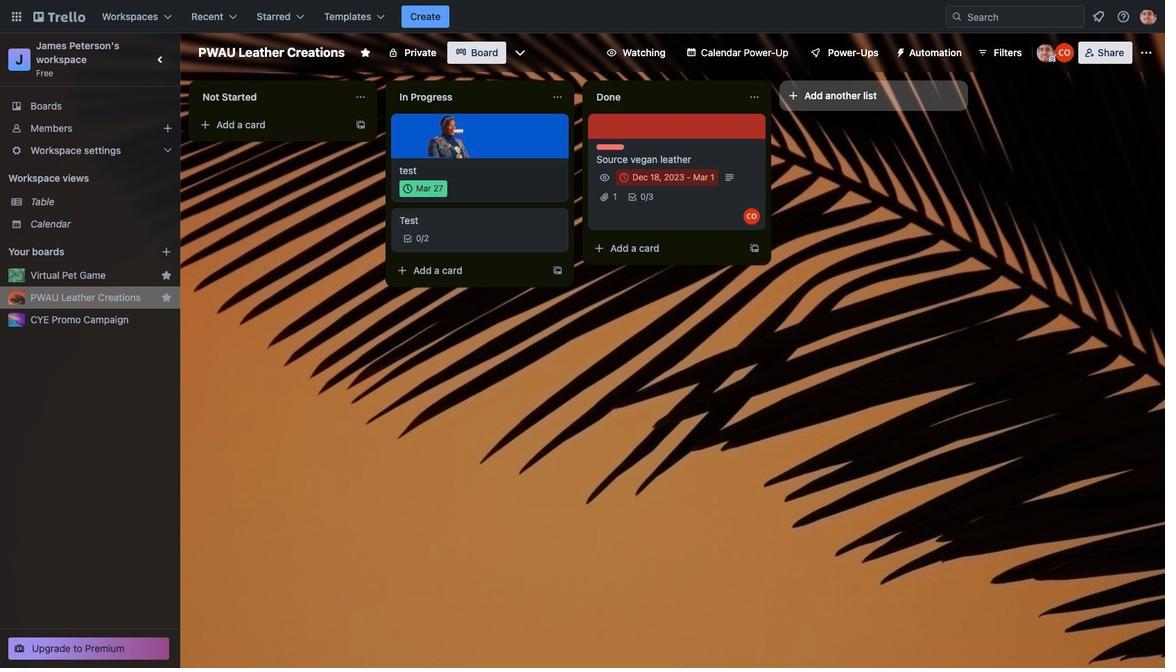 Task type: locate. For each thing, give the bounding box(es) containing it.
0 vertical spatial james peterson (jamespeterson93) image
[[1140, 8, 1157, 25]]

primary element
[[0, 0, 1165, 33]]

1 horizontal spatial create from template… image
[[552, 265, 563, 276]]

create from template… image
[[355, 119, 366, 130], [552, 265, 563, 276]]

https://media2.giphy.com/media/vhqa3tryiebmkd5qih/100w.gif?cid=ad960664tuux3ictzc2l4kkstlpkpgfee3kg7e05hcw8694d&ep=v1_stickers_search&rid=100w.gif&ct=s image
[[427, 112, 474, 160]]

0 vertical spatial starred icon image
[[161, 270, 172, 281]]

customize views image
[[514, 46, 527, 60]]

james peterson (jamespeterson93) image
[[1140, 8, 1157, 25], [1037, 43, 1056, 62]]

starred icon image
[[161, 270, 172, 281], [161, 292, 172, 303]]

1 vertical spatial james peterson (jamespeterson93) image
[[1037, 43, 1056, 62]]

show menu image
[[1140, 46, 1154, 60]]

0 horizontal spatial create from template… image
[[355, 119, 366, 130]]

Search field
[[963, 7, 1084, 26]]

0 vertical spatial create from template… image
[[355, 119, 366, 130]]

1 vertical spatial create from template… image
[[552, 265, 563, 276]]

1 horizontal spatial james peterson (jamespeterson93) image
[[1140, 8, 1157, 25]]

None text field
[[194, 86, 350, 108], [391, 86, 547, 108], [194, 86, 350, 108], [391, 86, 547, 108]]

christina overa (christinaovera) image
[[1055, 43, 1074, 62]]

sm image
[[890, 42, 909, 61]]

1 vertical spatial starred icon image
[[161, 292, 172, 303]]

james peterson (jamespeterson93) image down search field
[[1037, 43, 1056, 62]]

back to home image
[[33, 6, 85, 28]]

None checkbox
[[616, 169, 719, 186], [400, 180, 448, 197], [616, 169, 719, 186], [400, 180, 448, 197]]

None text field
[[588, 86, 744, 108]]

james peterson (jamespeterson93) image right open information menu icon
[[1140, 8, 1157, 25]]



Task type: describe. For each thing, give the bounding box(es) containing it.
search image
[[952, 11, 963, 22]]

color: bold red, title: "sourcing" element
[[597, 144, 624, 150]]

this member is an admin of this board. image
[[1049, 56, 1056, 62]]

open information menu image
[[1117, 10, 1131, 24]]

2 starred icon image from the top
[[161, 292, 172, 303]]

your boards with 3 items element
[[8, 243, 140, 260]]

0 notifications image
[[1091, 8, 1107, 25]]

add board image
[[161, 246, 172, 257]]

1 starred icon image from the top
[[161, 270, 172, 281]]

star or unstar board image
[[360, 47, 371, 58]]

0 horizontal spatial james peterson (jamespeterson93) image
[[1037, 43, 1056, 62]]

Board name text field
[[191, 42, 352, 64]]

christina overa (christinaovera) image
[[744, 208, 760, 225]]

create from template… image
[[749, 243, 760, 254]]

workspace navigation collapse icon image
[[151, 50, 171, 69]]



Task type: vqa. For each thing, say whether or not it's contained in the screenshot.
Https://Media2.Giphy.Com/Media/Vhqa3Tryiebmkd5Qih/100W.Gif?Cid=Ad960664Tuux3Ictzc2L4Kkstlpkpgfee3Kg7E05Hcw8694D&Ep=V1_Stickers_Search&Rid=100W.Gif&Ct=S image
yes



